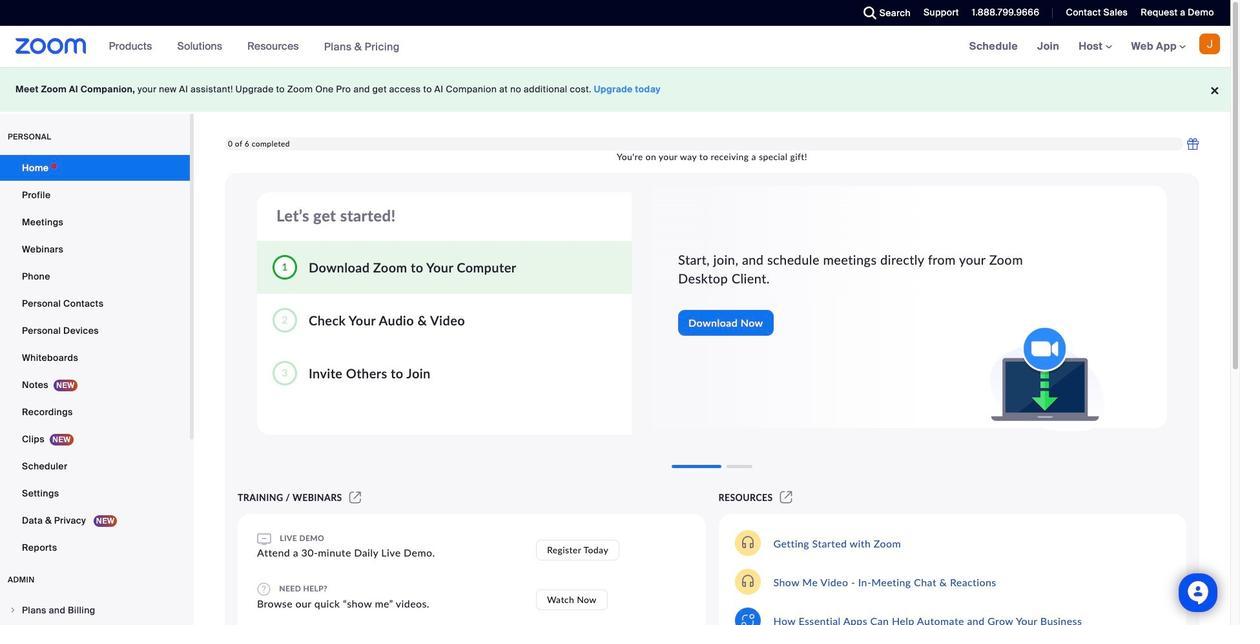 Task type: locate. For each thing, give the bounding box(es) containing it.
1 horizontal spatial window new image
[[778, 492, 795, 503]]

zoom logo image
[[16, 38, 86, 54]]

0 horizontal spatial window new image
[[347, 492, 363, 503]]

2 window new image from the left
[[778, 492, 795, 503]]

profile picture image
[[1200, 34, 1220, 54]]

right image
[[9, 607, 17, 614]]

window new image
[[347, 492, 363, 503], [778, 492, 795, 503]]

banner
[[0, 26, 1231, 68]]

menu item
[[0, 598, 190, 623]]

meetings navigation
[[960, 26, 1231, 68]]

footer
[[0, 67, 1231, 112]]

personal menu menu
[[0, 155, 190, 562]]



Task type: describe. For each thing, give the bounding box(es) containing it.
product information navigation
[[99, 26, 410, 68]]

1 window new image from the left
[[347, 492, 363, 503]]



Task type: vqa. For each thing, say whether or not it's contained in the screenshot.
Zoom Logo
yes



